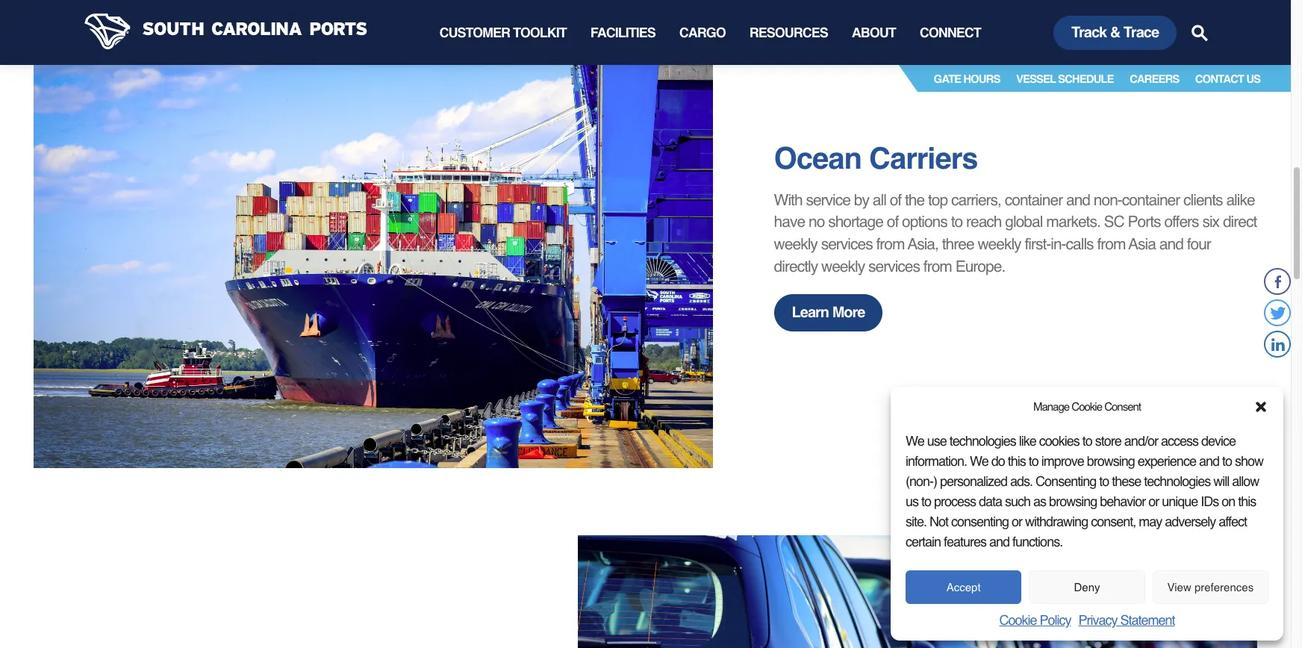 Task type: vqa. For each thing, say whether or not it's contained in the screenshot.
the Effective
no



Task type: locate. For each thing, give the bounding box(es) containing it.
0 horizontal spatial container
[[1005, 191, 1063, 209]]

0 horizontal spatial or
[[1012, 514, 1022, 529]]

0 vertical spatial services
[[821, 235, 873, 253]]

)
[[933, 473, 937, 489]]

browsing down store
[[1087, 453, 1135, 469]]

we left use at bottom right
[[906, 433, 924, 449]]

ocean carriers
[[774, 141, 978, 175]]

container up global
[[1005, 191, 1063, 209]]

0 vertical spatial technologies
[[950, 433, 1016, 449]]

of
[[890, 191, 901, 209], [887, 213, 899, 231]]

0 horizontal spatial this
[[1008, 453, 1026, 469]]

close dialog image
[[1254, 400, 1269, 414]]

certain
[[906, 534, 941, 550]]

1 horizontal spatial technologies
[[1144, 473, 1211, 489]]

services down shortage
[[821, 235, 873, 253]]

this right on
[[1238, 494, 1256, 509]]

1 horizontal spatial this
[[1238, 494, 1256, 509]]

0 vertical spatial we
[[906, 433, 924, 449]]

0 vertical spatial cookie
[[1072, 400, 1102, 413]]

track & trace link
[[1054, 15, 1177, 50]]

to down like
[[1029, 453, 1039, 469]]

to left these
[[1099, 473, 1109, 489]]

ads.
[[1010, 473, 1033, 489]]

1 vertical spatial of
[[887, 213, 899, 231]]

store
[[1095, 433, 1122, 449]]

reach
[[966, 213, 1002, 231]]

weekly down reach at right
[[978, 235, 1021, 253]]

carriers,
[[951, 191, 1001, 209]]

2 container from the left
[[1122, 191, 1180, 209]]

&
[[1110, 24, 1120, 41]]

from left asia,
[[876, 235, 905, 253]]

0 horizontal spatial we
[[906, 433, 924, 449]]

resources
[[750, 25, 828, 40]]

or up may
[[1149, 494, 1159, 509]]

or down "such"
[[1012, 514, 1022, 529]]

facilities
[[591, 25, 655, 40]]

facilities link
[[591, 0, 655, 65]]

will
[[1214, 473, 1229, 489]]

from down the sc
[[1097, 235, 1126, 253]]

to right us
[[922, 494, 931, 509]]

use
[[927, 433, 947, 449]]

ports
[[1128, 213, 1161, 231]]

clients
[[1184, 191, 1223, 209]]

track & trace banner
[[0, 0, 1291, 99]]

not
[[930, 514, 948, 529]]

this
[[1008, 453, 1026, 469], [1238, 494, 1256, 509]]

browsing down consenting on the bottom of the page
[[1049, 494, 1097, 509]]

container
[[1005, 191, 1063, 209], [1122, 191, 1180, 209]]

vessel schedule link
[[1016, 72, 1114, 85]]

six
[[1203, 213, 1220, 231]]

services
[[821, 235, 873, 253], [868, 258, 920, 276]]

ids
[[1201, 494, 1219, 509]]

and
[[1066, 191, 1090, 209], [1160, 235, 1183, 253], [1199, 453, 1219, 469], [990, 534, 1010, 550]]

weekly up directly at the top of page
[[774, 235, 818, 253]]

contact us
[[1195, 72, 1261, 85]]

cookie left policy
[[999, 612, 1037, 628]]

we left do
[[970, 453, 989, 469]]

browsing
[[1087, 453, 1135, 469], [1049, 494, 1097, 509]]

this right do
[[1008, 453, 1026, 469]]

or
[[1149, 494, 1159, 509], [1012, 514, 1022, 529]]

europe.
[[956, 258, 1005, 276]]

access
[[1161, 433, 1198, 449]]

and/or
[[1125, 433, 1158, 449]]

cookie right manage
[[1072, 400, 1102, 413]]

careers link
[[1130, 72, 1179, 85]]

1 vertical spatial this
[[1238, 494, 1256, 509]]

services down asia,
[[868, 258, 920, 276]]

2 horizontal spatial weekly
[[978, 235, 1021, 253]]

manage
[[1033, 400, 1069, 413]]

top
[[928, 191, 948, 209]]

technologies up unique
[[1144, 473, 1211, 489]]

process
[[934, 494, 976, 509]]

weekly
[[774, 235, 818, 253], [978, 235, 1021, 253], [821, 258, 865, 276]]

in-
[[1051, 235, 1066, 253]]

preferences
[[1195, 581, 1254, 593]]

consent,
[[1091, 514, 1136, 529]]

toolkit
[[513, 25, 567, 40]]

consent
[[1105, 400, 1141, 413]]

us
[[1246, 72, 1261, 85]]

container up the ports
[[1122, 191, 1180, 209]]

more
[[832, 304, 865, 321]]

consenting
[[1036, 473, 1096, 489]]

of left "options"
[[887, 213, 899, 231]]

0 vertical spatial of
[[890, 191, 901, 209]]

0 horizontal spatial technologies
[[950, 433, 1016, 449]]

experience
[[1138, 453, 1196, 469]]

technologies up do
[[950, 433, 1016, 449]]

gate hours link
[[934, 72, 1000, 85]]

and down consenting
[[990, 534, 1010, 550]]

alike
[[1227, 191, 1255, 209]]

track & trace
[[1072, 24, 1159, 41]]

such
[[1005, 494, 1031, 509]]

to inside "with service by all of the top carriers, container and non-container clients alike have no shortage of options to reach global markets. sc ports offers six direct weekly services from asia, three weekly first-in-calls from asia and four directly weekly services from europe."
[[951, 213, 963, 231]]

non-
[[1094, 191, 1122, 209]]

we
[[906, 433, 924, 449], [970, 453, 989, 469]]

to up three
[[951, 213, 963, 231]]

weekly up more
[[821, 258, 865, 276]]

2 horizontal spatial from
[[1097, 235, 1126, 253]]

1 horizontal spatial or
[[1149, 494, 1159, 509]]

with service by all of the top carriers, container and non-container clients alike have no shortage of options to reach global markets. sc ports offers six direct weekly services from asia, three weekly first-in-calls from asia and four directly weekly services from europe.
[[774, 191, 1257, 276]]

view preferences
[[1168, 581, 1254, 593]]

schedule
[[1058, 72, 1114, 85]]

from down asia,
[[924, 258, 952, 276]]

0 vertical spatial this
[[1008, 453, 1026, 469]]

we use technologies like cookies to store and/or access device information. we do this to improve browsing experience and to show (non-) personalized ads. consenting to these technologies will allow us to process data such as browsing behavior or unique ids on this site. not consenting or withdrawing consent, may adversely affect certain features and functions.
[[906, 433, 1263, 550]]

sc
[[1104, 213, 1124, 231]]

consenting
[[951, 514, 1009, 529]]

1 horizontal spatial we
[[970, 453, 989, 469]]

the
[[905, 191, 925, 209]]

1 vertical spatial cookie
[[999, 612, 1037, 628]]

hours
[[964, 72, 1000, 85]]

allow
[[1232, 473, 1259, 489]]

1 horizontal spatial container
[[1122, 191, 1180, 209]]

1 vertical spatial we
[[970, 453, 989, 469]]

show
[[1235, 453, 1263, 469]]

from
[[876, 235, 905, 253], [1097, 235, 1126, 253], [924, 258, 952, 276]]

markets.
[[1046, 213, 1101, 231]]

of right all
[[890, 191, 901, 209]]

and down offers
[[1160, 235, 1183, 253]]

global
[[1005, 213, 1043, 231]]



Task type: describe. For each thing, give the bounding box(es) containing it.
privacy statement link
[[1079, 612, 1175, 630]]

by
[[854, 191, 869, 209]]

improve
[[1042, 453, 1084, 469]]

adversely
[[1165, 514, 1216, 529]]

service
[[806, 191, 851, 209]]

directly
[[774, 258, 818, 276]]

all
[[873, 191, 886, 209]]

0 horizontal spatial from
[[876, 235, 905, 253]]

1 vertical spatial or
[[1012, 514, 1022, 529]]

functions.
[[1013, 534, 1063, 550]]

1 vertical spatial browsing
[[1049, 494, 1097, 509]]

and up markets.
[[1066, 191, 1090, 209]]

accept button
[[906, 571, 1022, 604]]

deny
[[1074, 581, 1100, 593]]

on
[[1222, 494, 1235, 509]]

carriers
[[869, 141, 978, 175]]

statement
[[1121, 612, 1175, 628]]

site.
[[906, 514, 927, 529]]

about
[[852, 25, 896, 40]]

connect
[[920, 25, 981, 40]]

(non-
[[906, 473, 933, 489]]

us
[[906, 494, 919, 509]]

direct
[[1223, 213, 1257, 231]]

four
[[1187, 235, 1211, 253]]

cookies
[[1039, 433, 1080, 449]]

1 horizontal spatial cookie
[[1072, 400, 1102, 413]]

cargo
[[679, 25, 726, 40]]

and down device
[[1199, 453, 1219, 469]]

about link
[[852, 0, 896, 65]]

privacy
[[1079, 612, 1118, 628]]

1 horizontal spatial weekly
[[821, 258, 865, 276]]

careers
[[1130, 72, 1179, 85]]

three
[[942, 235, 974, 253]]

offers
[[1165, 213, 1199, 231]]

1 horizontal spatial from
[[924, 258, 952, 276]]

customer toolkit
[[439, 25, 567, 40]]

these
[[1112, 473, 1141, 489]]

calls
[[1066, 235, 1094, 253]]

contact us link
[[1195, 72, 1261, 85]]

trace
[[1124, 24, 1159, 41]]

1 vertical spatial services
[[868, 258, 920, 276]]

0 vertical spatial or
[[1149, 494, 1159, 509]]

unique
[[1162, 494, 1198, 509]]

gate
[[934, 72, 961, 85]]

have
[[774, 213, 805, 231]]

with
[[774, 191, 802, 209]]

customer
[[439, 25, 510, 40]]

behavior
[[1100, 494, 1146, 509]]

0 horizontal spatial weekly
[[774, 235, 818, 253]]

may
[[1139, 514, 1162, 529]]

information.
[[906, 453, 967, 469]]

manage cookie consent dialog
[[891, 387, 1284, 641]]

deny button
[[1029, 571, 1145, 604]]

to left store
[[1083, 433, 1092, 449]]

1 container from the left
[[1005, 191, 1063, 209]]

policy
[[1040, 612, 1071, 628]]

search image
[[1192, 24, 1208, 41]]

gate hours
[[934, 72, 1000, 85]]

resources link
[[750, 0, 828, 65]]

to up will
[[1222, 453, 1232, 469]]

personalized
[[940, 473, 1007, 489]]

cookie policy link
[[999, 612, 1071, 630]]

like
[[1019, 433, 1036, 449]]

affect
[[1219, 514, 1247, 529]]

features
[[944, 534, 987, 550]]

options
[[902, 213, 948, 231]]

customer toolkit link
[[439, 0, 567, 65]]

no
[[809, 213, 825, 231]]

device
[[1201, 433, 1236, 449]]

view preferences button
[[1153, 571, 1269, 604]]

accept
[[947, 581, 981, 593]]

as
[[1034, 494, 1046, 509]]

contact
[[1195, 72, 1244, 85]]

0 vertical spatial browsing
[[1087, 453, 1135, 469]]

withdrawing
[[1025, 514, 1088, 529]]

view
[[1168, 581, 1192, 593]]

asia
[[1129, 235, 1156, 253]]

asia,
[[908, 235, 939, 253]]

vessel
[[1016, 72, 1056, 85]]

1 vertical spatial technologies
[[1144, 473, 1211, 489]]

manage cookie consent
[[1033, 400, 1141, 413]]

cookie policy privacy statement
[[999, 612, 1175, 628]]

track
[[1072, 24, 1107, 41]]

cargo link
[[679, 0, 726, 65]]

0 horizontal spatial cookie
[[999, 612, 1037, 628]]

ocean
[[774, 141, 862, 175]]



